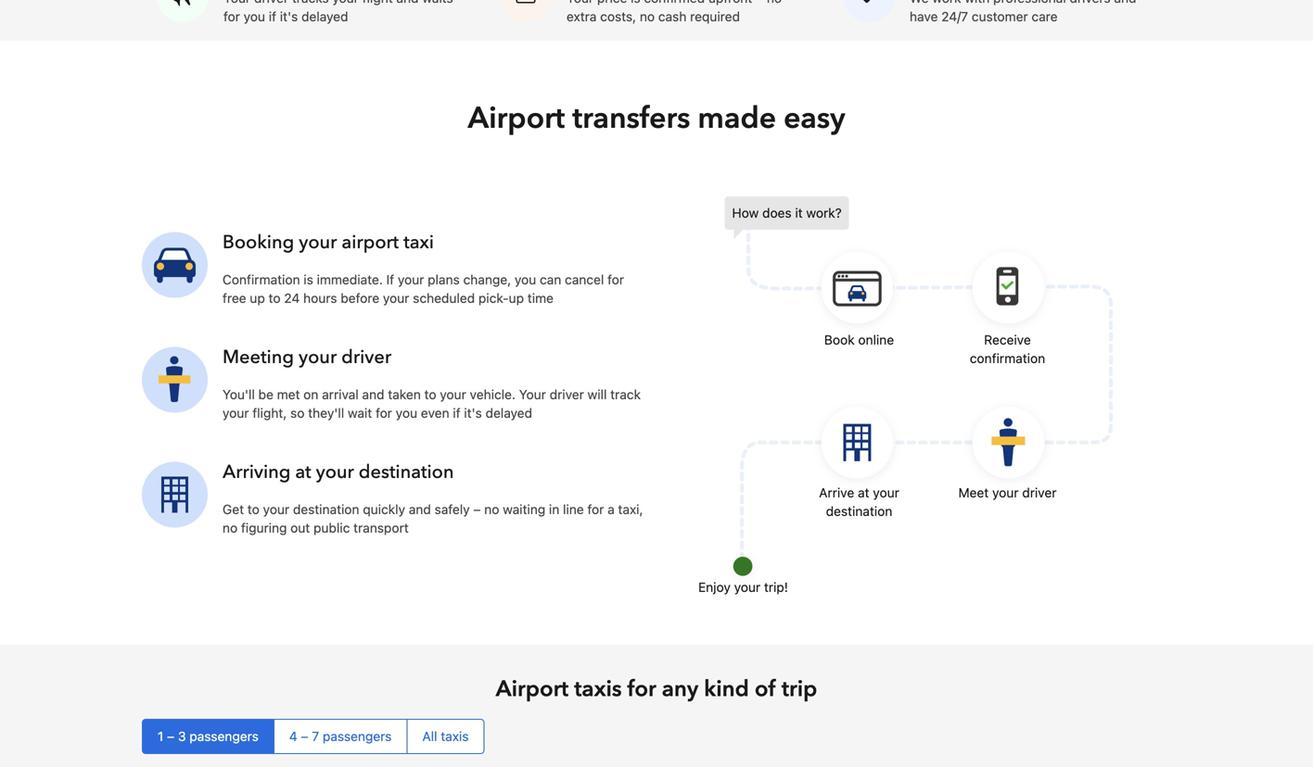 Task type: vqa. For each thing, say whether or not it's contained in the screenshot.
"21 February 2024" checkbox
no



Task type: describe. For each thing, give the bounding box(es) containing it.
your inside your driver tracks your flight and waits for you if it's delayed
[[332, 0, 359, 6]]

wait
[[348, 406, 372, 421]]

upfront
[[708, 0, 752, 6]]

driver up the arrival
[[341, 345, 391, 371]]

easy
[[784, 98, 845, 139]]

book
[[824, 333, 855, 348]]

you inside confirmation is immediate. if your plans change, you can cancel for free up to 24 hours before your scheduled pick-up time
[[515, 272, 536, 288]]

will
[[588, 387, 607, 403]]

airport for airport taxis for any kind of trip
[[496, 675, 569, 705]]

your inside you'll be met on arrival and taken to your vehicle. your driver will track your flight, so they'll wait for you even if it's delayed
[[519, 387, 546, 403]]

– right "1"
[[167, 729, 174, 745]]

7
[[312, 729, 319, 745]]

confirmed
[[644, 0, 705, 6]]

cancel
[[565, 272, 604, 288]]

so
[[290, 406, 305, 421]]

we work with professional drivers and have 24/7 customer care
[[910, 0, 1136, 24]]

enjoy
[[698, 580, 731, 595]]

flight,
[[252, 406, 287, 421]]

booking airport taxi image for meeting your driver
[[142, 347, 208, 413]]

track
[[610, 387, 641, 403]]

a
[[608, 502, 615, 518]]

it
[[795, 206, 803, 221]]

online
[[858, 333, 894, 348]]

required
[[690, 9, 740, 24]]

passengers for 4 – 7 passengers
[[323, 729, 392, 745]]

arriving at your destination
[[223, 460, 454, 486]]

taken
[[388, 387, 421, 403]]

your up even
[[440, 387, 466, 403]]

flight
[[362, 0, 393, 6]]

customer
[[972, 9, 1028, 24]]

line
[[563, 502, 584, 518]]

no left cash
[[640, 9, 655, 24]]

if inside you'll be met on arrival and taken to your vehicle. your driver will track your flight, so they'll wait for you even if it's delayed
[[453, 406, 460, 421]]

your inside arrive at your destination
[[873, 486, 899, 501]]

you'll
[[223, 387, 255, 403]]

get
[[223, 502, 244, 518]]

airport transfers made easy
[[468, 98, 845, 139]]

and for flight
[[396, 0, 419, 6]]

3
[[178, 729, 186, 745]]

at for arriving
[[295, 460, 311, 486]]

even
[[421, 406, 449, 421]]

costs,
[[600, 9, 636, 24]]

your driver tracks your flight and waits for you if it's delayed
[[223, 0, 453, 24]]

work
[[932, 0, 961, 6]]

4
[[289, 729, 297, 745]]

1
[[158, 729, 164, 745]]

delayed inside you'll be met on arrival and taken to your vehicle. your driver will track your flight, so they'll wait for you even if it's delayed
[[486, 406, 532, 421]]

they'll
[[308, 406, 344, 421]]

no right upfront
[[767, 0, 782, 6]]

to inside confirmation is immediate. if your plans change, you can cancel for free up to 24 hours before your scheduled pick-up time
[[269, 291, 281, 306]]

scheduled
[[413, 291, 475, 306]]

confirmation
[[223, 272, 300, 288]]

change,
[[463, 272, 511, 288]]

safely
[[435, 502, 470, 518]]

1 – 3 passengers
[[158, 729, 259, 745]]

– left 7
[[301, 729, 308, 745]]

taxi
[[403, 230, 434, 256]]

driver inside your driver tracks your flight and waits for you if it's delayed
[[254, 0, 288, 6]]

does
[[762, 206, 792, 221]]

and for quickly
[[409, 502, 431, 518]]

how
[[732, 206, 759, 221]]

for inside confirmation is immediate. if your plans change, you can cancel for free up to 24 hours before your scheduled pick-up time
[[607, 272, 624, 288]]

work?
[[806, 206, 842, 221]]

of
[[755, 675, 776, 705]]

is inside confirmation is immediate. if your plans change, you can cancel for free up to 24 hours before your scheduled pick-up time
[[304, 272, 313, 288]]

trip!
[[764, 580, 788, 595]]

24
[[284, 291, 300, 306]]

plans
[[428, 272, 460, 288]]

your up immediate.
[[299, 230, 337, 256]]

free
[[223, 291, 246, 306]]

no down get at the bottom left
[[223, 521, 238, 536]]

destination for arrive at your destination
[[826, 504, 892, 519]]

your up on
[[299, 345, 337, 371]]

for inside your driver tracks your flight and waits for you if it's delayed
[[223, 9, 240, 24]]

extra
[[567, 9, 597, 24]]

met
[[277, 387, 300, 403]]

any
[[662, 675, 698, 705]]

your up public
[[316, 460, 354, 486]]

can
[[540, 272, 561, 288]]

public
[[314, 521, 350, 536]]

hours
[[303, 291, 337, 306]]

to inside you'll be met on arrival and taken to your vehicle. your driver will track your flight, so they'll wait for you even if it's delayed
[[424, 387, 436, 403]]

your inside get to your destination quickly and safely – no waiting in line for a taxi, no figuring out public transport
[[263, 502, 289, 518]]

booking airport taxi image for booking your airport taxi
[[142, 232, 208, 298]]

out
[[290, 521, 310, 536]]

waiting
[[503, 502, 545, 518]]

if
[[386, 272, 394, 288]]

1 up from the left
[[250, 291, 265, 306]]

enjoy your trip!
[[698, 580, 788, 595]]

meeting
[[223, 345, 294, 371]]

arrival
[[322, 387, 359, 403]]

your left trip!
[[734, 580, 761, 595]]

arrive at your destination
[[819, 486, 899, 519]]

trip
[[782, 675, 817, 705]]

it's inside you'll be met on arrival and taken to your vehicle. your driver will track your flight, so they'll wait for you even if it's delayed
[[464, 406, 482, 421]]

be
[[258, 387, 273, 403]]

and for drivers
[[1114, 0, 1136, 6]]

all taxis
[[422, 729, 469, 745]]

receive
[[984, 333, 1031, 348]]

you inside you'll be met on arrival and taken to your vehicle. your driver will track your flight, so they'll wait for you even if it's delayed
[[396, 406, 417, 421]]

2 up from the left
[[509, 291, 524, 306]]

24/7
[[941, 9, 968, 24]]



Task type: locate. For each thing, give the bounding box(es) containing it.
and right flight
[[396, 0, 419, 6]]

and for arrival
[[362, 387, 384, 403]]

1 horizontal spatial at
[[858, 486, 869, 501]]

it's down 'vehicle.'
[[464, 406, 482, 421]]

vehicle.
[[470, 387, 516, 403]]

and
[[396, 0, 419, 6], [1114, 0, 1136, 6], [362, 387, 384, 403], [409, 502, 431, 518]]

receive confirmation
[[970, 333, 1045, 366]]

you
[[244, 9, 265, 24], [515, 272, 536, 288], [396, 406, 417, 421]]

to left 24 at the left
[[269, 291, 281, 306]]

sort results by element
[[142, 720, 1171, 755]]

destination up public
[[293, 502, 359, 518]]

your up figuring
[[263, 502, 289, 518]]

0 horizontal spatial taxis
[[441, 729, 469, 745]]

for inside you'll be met on arrival and taken to your vehicle. your driver will track your flight, so they'll wait for you even if it's delayed
[[376, 406, 392, 421]]

0 horizontal spatial delayed
[[301, 9, 348, 24]]

your right meet
[[992, 486, 1019, 501]]

passengers right 7
[[323, 729, 392, 745]]

destination down the arrive
[[826, 504, 892, 519]]

your right the if in the left of the page
[[398, 272, 424, 288]]

your down you'll
[[223, 406, 249, 421]]

1 horizontal spatial passengers
[[323, 729, 392, 745]]

transfers
[[572, 98, 690, 139]]

confirmation is immediate. if your plans change, you can cancel for free up to 24 hours before your scheduled pick-up time
[[223, 272, 624, 306]]

0 vertical spatial is
[[631, 0, 640, 6]]

destination for get to your destination quickly and safely – no waiting in line for a taxi, no figuring out public transport
[[293, 502, 359, 518]]

is up hours
[[304, 272, 313, 288]]

4 – 7 passengers
[[289, 729, 392, 745]]

and left safely
[[409, 502, 431, 518]]

0 vertical spatial if
[[269, 9, 276, 24]]

your for extra
[[567, 0, 594, 6]]

destination
[[359, 460, 454, 486], [293, 502, 359, 518], [826, 504, 892, 519]]

0 horizontal spatial is
[[304, 272, 313, 288]]

0 horizontal spatial to
[[247, 502, 259, 518]]

your for for
[[223, 0, 251, 6]]

– inside get to your destination quickly and safely – no waiting in line for a taxi, no figuring out public transport
[[473, 502, 481, 518]]

meeting your driver
[[223, 345, 391, 371]]

your right 'vehicle.'
[[519, 387, 546, 403]]

taxi,
[[618, 502, 643, 518]]

driver left tracks
[[254, 0, 288, 6]]

drivers
[[1070, 0, 1111, 6]]

2 passengers from the left
[[323, 729, 392, 745]]

1 vertical spatial if
[[453, 406, 460, 421]]

book online
[[824, 333, 894, 348]]

get to your destination quickly and safely – no waiting in line for a taxi, no figuring out public transport
[[223, 502, 643, 536]]

1 horizontal spatial it's
[[464, 406, 482, 421]]

taxis for all
[[441, 729, 469, 745]]

0 horizontal spatial it's
[[280, 9, 298, 24]]

your
[[332, 0, 359, 6], [299, 230, 337, 256], [398, 272, 424, 288], [383, 291, 409, 306], [299, 345, 337, 371], [440, 387, 466, 403], [223, 406, 249, 421], [316, 460, 354, 486], [873, 486, 899, 501], [992, 486, 1019, 501], [263, 502, 289, 518], [734, 580, 761, 595]]

care
[[1032, 9, 1058, 24]]

0 vertical spatial airport
[[468, 98, 565, 139]]

your inside your price is confirmed upfront – no extra costs, no cash required
[[567, 0, 594, 6]]

1 vertical spatial delayed
[[486, 406, 532, 421]]

0 vertical spatial taxis
[[574, 675, 622, 705]]

2 vertical spatial to
[[247, 502, 259, 518]]

1 horizontal spatial is
[[631, 0, 640, 6]]

taxis right all
[[441, 729, 469, 745]]

– inside your price is confirmed upfront – no extra costs, no cash required
[[756, 0, 763, 6]]

up
[[250, 291, 265, 306], [509, 291, 524, 306]]

1 passengers from the left
[[189, 729, 259, 745]]

figuring
[[241, 521, 287, 536]]

0 horizontal spatial your
[[223, 0, 251, 6]]

taxis inside sort results by element
[[441, 729, 469, 745]]

taxis up sort results by element
[[574, 675, 622, 705]]

to right get at the bottom left
[[247, 502, 259, 518]]

at inside arrive at your destination
[[858, 486, 869, 501]]

– right upfront
[[756, 0, 763, 6]]

is
[[631, 0, 640, 6], [304, 272, 313, 288]]

if inside your driver tracks your flight and waits for you if it's delayed
[[269, 9, 276, 24]]

arriving
[[223, 460, 291, 486]]

in
[[549, 502, 559, 518]]

your right the arrive
[[873, 486, 899, 501]]

and inside we work with professional drivers and have 24/7 customer care
[[1114, 0, 1136, 6]]

it's
[[280, 9, 298, 24], [464, 406, 482, 421]]

delayed
[[301, 9, 348, 24], [486, 406, 532, 421]]

meet your driver
[[958, 486, 1057, 501]]

2 vertical spatial you
[[396, 406, 417, 421]]

made
[[698, 98, 776, 139]]

booking your airport taxi
[[223, 230, 434, 256]]

2 horizontal spatial to
[[424, 387, 436, 403]]

it's inside your driver tracks your flight and waits for you if it's delayed
[[280, 9, 298, 24]]

destination up quickly on the bottom left
[[359, 460, 454, 486]]

destination for arriving at your destination
[[359, 460, 454, 486]]

at for arrive
[[858, 486, 869, 501]]

tracks
[[292, 0, 329, 6]]

1 vertical spatial to
[[424, 387, 436, 403]]

to inside get to your destination quickly and safely – no waiting in line for a taxi, no figuring out public transport
[[247, 502, 259, 518]]

1 horizontal spatial if
[[453, 406, 460, 421]]

1 horizontal spatial your
[[519, 387, 546, 403]]

0 vertical spatial to
[[269, 291, 281, 306]]

up down confirmation
[[250, 291, 265, 306]]

passengers right 3
[[189, 729, 259, 745]]

1 vertical spatial is
[[304, 272, 313, 288]]

at
[[295, 460, 311, 486], [858, 486, 869, 501]]

before
[[341, 291, 379, 306]]

pick-
[[478, 291, 509, 306]]

0 horizontal spatial you
[[244, 9, 265, 24]]

0 vertical spatial delayed
[[301, 9, 348, 24]]

2 horizontal spatial your
[[567, 0, 594, 6]]

passengers for 1 – 3 passengers
[[189, 729, 259, 745]]

have
[[910, 9, 938, 24]]

delayed inside your driver tracks your flight and waits for you if it's delayed
[[301, 9, 348, 24]]

confirmation
[[970, 351, 1045, 366]]

with
[[965, 0, 990, 6]]

and right drivers
[[1114, 0, 1136, 6]]

your left tracks
[[223, 0, 251, 6]]

booking airport taxi image
[[725, 197, 1114, 586], [142, 232, 208, 298], [142, 347, 208, 413], [142, 462, 208, 528]]

booking
[[223, 230, 294, 256]]

transport
[[353, 521, 409, 536]]

professional
[[993, 0, 1066, 6]]

destination inside get to your destination quickly and safely – no waiting in line for a taxi, no figuring out public transport
[[293, 502, 359, 518]]

we
[[910, 0, 929, 6]]

1 horizontal spatial taxis
[[574, 675, 622, 705]]

1 horizontal spatial up
[[509, 291, 524, 306]]

all
[[422, 729, 437, 745]]

0 horizontal spatial at
[[295, 460, 311, 486]]

driver
[[254, 0, 288, 6], [341, 345, 391, 371], [550, 387, 584, 403], [1022, 486, 1057, 501]]

1 horizontal spatial delayed
[[486, 406, 532, 421]]

and inside your driver tracks your flight and waits for you if it's delayed
[[396, 0, 419, 6]]

0 horizontal spatial if
[[269, 9, 276, 24]]

kind
[[704, 675, 749, 705]]

taxis for airport
[[574, 675, 622, 705]]

at right the arrive
[[858, 486, 869, 501]]

booking airport taxi image for arriving at your destination
[[142, 462, 208, 528]]

driver left will at bottom left
[[550, 387, 584, 403]]

2 horizontal spatial you
[[515, 272, 536, 288]]

time
[[527, 291, 554, 306]]

cash
[[658, 9, 687, 24]]

1 vertical spatial it's
[[464, 406, 482, 421]]

no
[[767, 0, 782, 6], [640, 9, 655, 24], [484, 502, 499, 518], [223, 521, 238, 536]]

0 vertical spatial it's
[[280, 9, 298, 24]]

1 vertical spatial airport
[[496, 675, 569, 705]]

price
[[597, 0, 627, 6]]

1 horizontal spatial to
[[269, 291, 281, 306]]

no left waiting
[[484, 502, 499, 518]]

immediate.
[[317, 272, 383, 288]]

to up even
[[424, 387, 436, 403]]

meet
[[958, 486, 989, 501]]

–
[[756, 0, 763, 6], [473, 502, 481, 518], [167, 729, 174, 745], [301, 729, 308, 745]]

waits
[[422, 0, 453, 6]]

how does it work?
[[732, 206, 842, 221]]

delayed down 'vehicle.'
[[486, 406, 532, 421]]

at right arriving
[[295, 460, 311, 486]]

airport for airport transfers made easy
[[468, 98, 565, 139]]

you inside your driver tracks your flight and waits for you if it's delayed
[[244, 9, 265, 24]]

driver inside you'll be met on arrival and taken to your vehicle. your driver will track your flight, so they'll wait for you even if it's delayed
[[550, 387, 584, 403]]

taxis
[[574, 675, 622, 705], [441, 729, 469, 745]]

1 vertical spatial you
[[515, 272, 536, 288]]

for
[[223, 9, 240, 24], [607, 272, 624, 288], [376, 406, 392, 421], [587, 502, 604, 518], [627, 675, 656, 705]]

your inside your driver tracks your flight and waits for you if it's delayed
[[223, 0, 251, 6]]

and inside get to your destination quickly and safely – no waiting in line for a taxi, no figuring out public transport
[[409, 502, 431, 518]]

your up extra
[[567, 0, 594, 6]]

on
[[303, 387, 318, 403]]

is inside your price is confirmed upfront – no extra costs, no cash required
[[631, 0, 640, 6]]

0 horizontal spatial passengers
[[189, 729, 259, 745]]

your left flight
[[332, 0, 359, 6]]

destination inside arrive at your destination
[[826, 504, 892, 519]]

airport taxis for any kind of trip
[[496, 675, 817, 705]]

airport
[[342, 230, 399, 256]]

driver right meet
[[1022, 486, 1057, 501]]

for inside get to your destination quickly and safely – no waiting in line for a taxi, no figuring out public transport
[[587, 502, 604, 518]]

1 vertical spatial taxis
[[441, 729, 469, 745]]

it's down tracks
[[280, 9, 298, 24]]

and up "wait"
[[362, 387, 384, 403]]

– right safely
[[473, 502, 481, 518]]

to
[[269, 291, 281, 306], [424, 387, 436, 403], [247, 502, 259, 518]]

0 vertical spatial you
[[244, 9, 265, 24]]

your price is confirmed upfront – no extra costs, no cash required
[[567, 0, 782, 24]]

your down the if in the left of the page
[[383, 291, 409, 306]]

1 horizontal spatial you
[[396, 406, 417, 421]]

delayed down tracks
[[301, 9, 348, 24]]

arrive
[[819, 486, 854, 501]]

and inside you'll be met on arrival and taken to your vehicle. your driver will track your flight, so they'll wait for you even if it's delayed
[[362, 387, 384, 403]]

0 horizontal spatial up
[[250, 291, 265, 306]]

up left time
[[509, 291, 524, 306]]

is up costs,
[[631, 0, 640, 6]]



